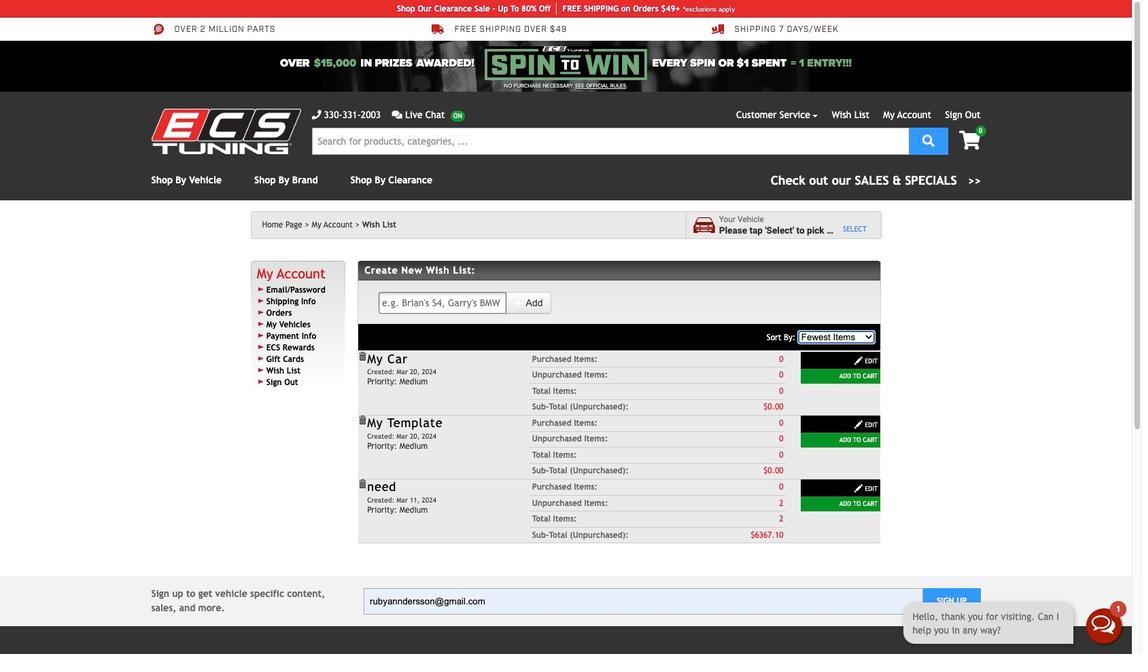 Task type: vqa. For each thing, say whether or not it's contained in the screenshot.
white icon to the middle
yes



Task type: locate. For each thing, give the bounding box(es) containing it.
search image
[[923, 134, 935, 147]]

2 delete image from the top
[[358, 416, 367, 426]]

2 vertical spatial white image
[[854, 420, 864, 430]]

Email email field
[[364, 589, 923, 615]]

0 vertical spatial white image
[[514, 299, 524, 309]]

1 vertical spatial delete image
[[358, 416, 367, 426]]

e.g. Brian's S4, Garry's BMW E92...etc text field
[[379, 292, 507, 314]]

1 vertical spatial white image
[[854, 356, 864, 366]]

white image
[[514, 299, 524, 309], [854, 356, 864, 366], [854, 420, 864, 430]]

2 vertical spatial delete image
[[358, 480, 367, 490]]

delete image
[[358, 352, 367, 362], [358, 416, 367, 426], [358, 480, 367, 490]]

0 vertical spatial delete image
[[358, 352, 367, 362]]

Search text field
[[312, 128, 909, 155]]

white image for 2nd delete icon from the bottom of the page
[[854, 420, 864, 430]]



Task type: describe. For each thing, give the bounding box(es) containing it.
phone image
[[312, 110, 321, 120]]

white image
[[854, 484, 864, 494]]

3 delete image from the top
[[358, 480, 367, 490]]

ecs tuning 'spin to win' contest logo image
[[485, 46, 647, 80]]

ecs tuning image
[[151, 109, 301, 154]]

1 delete image from the top
[[358, 352, 367, 362]]

white image for 1st delete icon from the top
[[854, 356, 864, 366]]

comments image
[[392, 110, 403, 120]]



